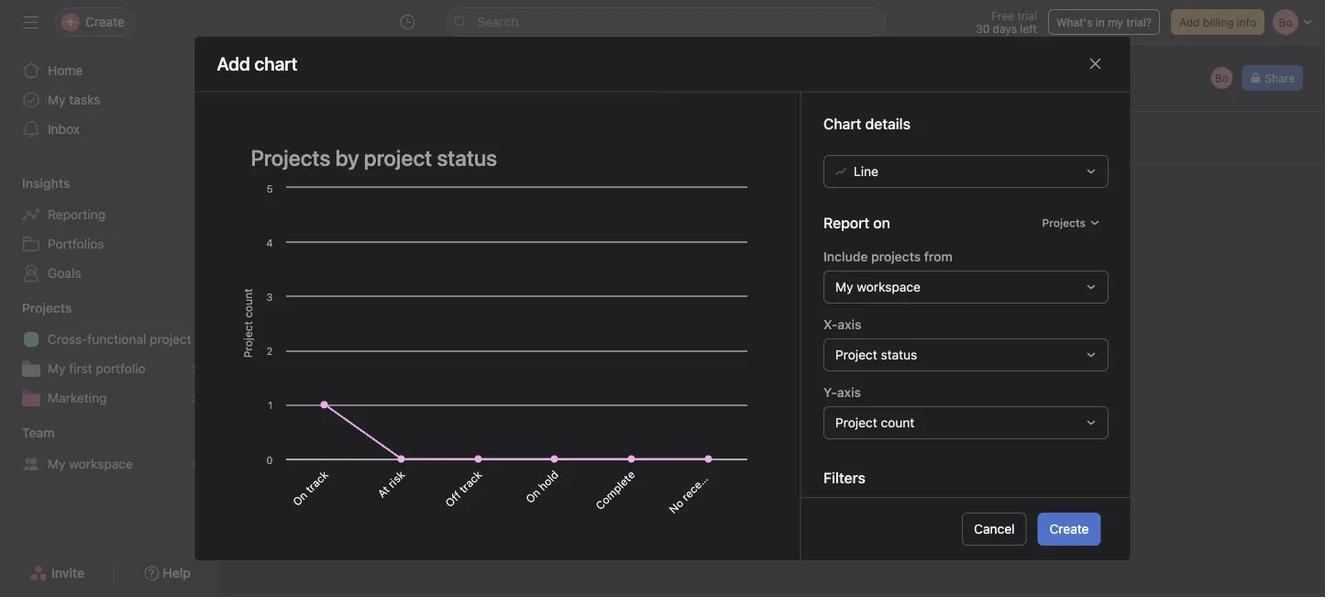 Task type: locate. For each thing, give the bounding box(es) containing it.
axis up project status
[[838, 316, 862, 331]]

my down team
[[48, 457, 66, 472]]

1 horizontal spatial reporting link
[[301, 55, 359, 75]]

2 project from the top
[[835, 415, 877, 430]]

add for add chart
[[493, 356, 514, 369]]

free
[[992, 9, 1015, 22]]

1 vertical spatial my workspace
[[48, 457, 133, 472]]

on inside on hold
[[523, 486, 543, 506]]

my workspace
[[835, 279, 921, 294], [48, 457, 133, 472]]

in
[[1096, 16, 1106, 28]]

my inside my first portfolio link
[[48, 361, 66, 376]]

on left "at" at the left of page
[[290, 489, 310, 508]]

project count
[[835, 415, 915, 430]]

0 vertical spatial reporting
[[301, 57, 359, 72]]

reporting up portfolios
[[48, 207, 106, 222]]

teams element
[[0, 417, 220, 483]]

my left first
[[48, 361, 66, 376]]

my
[[48, 92, 66, 107], [835, 279, 853, 294], [48, 361, 66, 376], [48, 457, 66, 472]]

project down y-axis
[[835, 415, 877, 430]]

x-
[[824, 316, 838, 331]]

2 axis from the top
[[837, 384, 861, 399]]

search
[[478, 14, 519, 29]]

bo button
[[1210, 65, 1235, 91]]

on for on track
[[290, 489, 310, 508]]

off track
[[443, 468, 484, 509]]

0 vertical spatial workspace
[[857, 279, 921, 294]]

track
[[303, 468, 331, 496], [457, 468, 484, 496]]

count
[[881, 415, 915, 430]]

1 horizontal spatial workspace
[[857, 279, 921, 294]]

0 horizontal spatial track
[[303, 468, 331, 496]]

project down x-axis
[[835, 347, 877, 362]]

1 horizontal spatial my workspace
[[835, 279, 921, 294]]

y-
[[824, 384, 837, 399]]

1 horizontal spatial track
[[457, 468, 484, 496]]

what's
[[1057, 16, 1093, 28]]

0 vertical spatial project
[[835, 347, 877, 362]]

insights element
[[0, 167, 220, 292]]

1 vertical spatial workspace
[[69, 457, 133, 472]]

project
[[150, 332, 191, 347]]

reporting link
[[301, 55, 359, 75], [11, 200, 209, 229]]

my tasks link
[[11, 85, 209, 115]]

what's in my trial?
[[1057, 16, 1152, 28]]

cross-
[[48, 332, 88, 347]]

track inside on track
[[303, 468, 331, 496]]

add
[[1180, 16, 1201, 28], [493, 356, 514, 369]]

0 vertical spatial add
[[1180, 16, 1201, 28]]

project for project count
[[835, 415, 877, 430]]

my workspace down team
[[48, 457, 133, 472]]

0 vertical spatial my workspace
[[835, 279, 921, 294]]

chart details
[[824, 114, 911, 132]]

my for the my workspace link
[[48, 457, 66, 472]]

reporting
[[301, 57, 359, 72], [48, 207, 106, 222]]

projects for top projects dropdown button
[[1042, 216, 1086, 229]]

my tasks
[[48, 92, 100, 107]]

1 track from the left
[[303, 468, 331, 496]]

1 vertical spatial project
[[835, 415, 877, 430]]

goals
[[48, 266, 81, 281]]

track left on hold
[[457, 468, 484, 496]]

axis up the project count
[[837, 384, 861, 399]]

my left tasks
[[48, 92, 66, 107]]

my inside global element
[[48, 92, 66, 107]]

bo
[[1216, 72, 1230, 84]]

1 vertical spatial reporting link
[[11, 200, 209, 229]]

axis
[[838, 316, 862, 331], [837, 384, 861, 399]]

goals link
[[11, 259, 209, 288]]

reporting link up new dashboard
[[301, 55, 359, 75]]

report image
[[253, 67, 275, 89]]

0 vertical spatial projects
[[1042, 216, 1086, 229]]

axis for x-
[[838, 316, 862, 331]]

0 horizontal spatial projects button
[[0, 299, 72, 317]]

workspace inside the my workspace link
[[69, 457, 133, 472]]

track inside off track
[[457, 468, 484, 496]]

1 vertical spatial projects button
[[0, 299, 72, 317]]

my down include
[[835, 279, 853, 294]]

1 horizontal spatial add
[[1180, 16, 1201, 28]]

1 project from the top
[[835, 347, 877, 362]]

what's in my trial? button
[[1049, 9, 1161, 35]]

functional
[[88, 332, 146, 347]]

my
[[1109, 16, 1124, 28]]

on right off track
[[523, 486, 543, 506]]

recent
[[679, 471, 712, 503]]

search list box
[[446, 7, 887, 37]]

project
[[835, 347, 877, 362], [835, 415, 877, 430]]

line
[[854, 163, 879, 178]]

on inside on track
[[290, 489, 310, 508]]

inbox
[[48, 122, 80, 137]]

reporting up new dashboard
[[301, 57, 359, 72]]

0 horizontal spatial add
[[493, 356, 514, 369]]

left
[[1021, 22, 1038, 35]]

add chart
[[493, 356, 544, 369]]

on for on hold
[[523, 486, 543, 506]]

0 horizontal spatial workspace
[[69, 457, 133, 472]]

close image
[[1089, 57, 1103, 71]]

reporting link up portfolios
[[11, 200, 209, 229]]

project for project status
[[835, 347, 877, 362]]

chart
[[517, 356, 544, 369]]

report on
[[824, 214, 890, 231]]

no
[[667, 496, 686, 516]]

my for my first portfolio link
[[48, 361, 66, 376]]

1 vertical spatial add
[[493, 356, 514, 369]]

first
[[69, 361, 92, 376]]

cancel button
[[963, 513, 1027, 546]]

add left billing
[[1180, 16, 1201, 28]]

add billing info
[[1180, 16, 1257, 28]]

1 horizontal spatial reporting
[[301, 57, 359, 72]]

0 horizontal spatial reporting
[[48, 207, 106, 222]]

1 vertical spatial axis
[[837, 384, 861, 399]]

projects button
[[1034, 209, 1109, 235], [0, 299, 72, 317]]

portfolios
[[48, 236, 104, 251]]

line button
[[824, 154, 1109, 187]]

team button
[[0, 424, 55, 442]]

my inside teams element
[[48, 457, 66, 472]]

on track
[[290, 468, 331, 508]]

projects
[[1042, 216, 1086, 229], [22, 301, 72, 316]]

add left chart
[[493, 356, 514, 369]]

workspace down include projects from at top
[[857, 279, 921, 294]]

status
[[881, 347, 917, 362]]

from
[[924, 248, 953, 264]]

1 axis from the top
[[838, 316, 862, 331]]

0 vertical spatial axis
[[838, 316, 862, 331]]

0 horizontal spatial reporting link
[[11, 200, 209, 229]]

1 horizontal spatial projects button
[[1034, 209, 1109, 235]]

2 track from the left
[[457, 468, 484, 496]]

1 vertical spatial projects
[[22, 301, 72, 316]]

workspace
[[857, 279, 921, 294], [69, 457, 133, 472]]

insights button
[[0, 174, 70, 193]]

0 horizontal spatial my workspace
[[48, 457, 133, 472]]

workspace inside my workspace dropdown button
[[857, 279, 921, 294]]

axis for y-
[[837, 384, 861, 399]]

0 horizontal spatial projects
[[22, 301, 72, 316]]

track left "at" at the left of page
[[303, 468, 331, 496]]

0 horizontal spatial on
[[290, 489, 310, 508]]

my workspace down include projects from at top
[[835, 279, 921, 294]]

at risk
[[375, 468, 408, 500]]

search button
[[446, 7, 887, 37]]

workspace down marketing link
[[69, 457, 133, 472]]

1 horizontal spatial projects
[[1042, 216, 1086, 229]]

cross-functional project plan
[[48, 332, 220, 347]]

1 vertical spatial reporting
[[48, 207, 106, 222]]

on
[[523, 486, 543, 506], [290, 489, 310, 508]]

1 horizontal spatial on
[[523, 486, 543, 506]]



Task type: vqa. For each thing, say whether or not it's contained in the screenshot.
topmost My workspace
yes



Task type: describe. For each thing, give the bounding box(es) containing it.
share
[[1266, 72, 1296, 84]]

show options image
[[440, 81, 455, 95]]

home link
[[11, 56, 209, 85]]

project status button
[[824, 338, 1109, 371]]

risk
[[385, 468, 408, 490]]

trial?
[[1127, 16, 1152, 28]]

add chart
[[217, 53, 298, 74]]

add to starred image
[[466, 81, 481, 95]]

on hold
[[523, 468, 561, 506]]

my first portfolio
[[48, 361, 146, 376]]

new dashboard
[[301, 77, 431, 99]]

no recent updates
[[667, 439, 744, 516]]

hold
[[536, 468, 561, 493]]

add for add billing info
[[1180, 16, 1201, 28]]

home
[[48, 63, 83, 78]]

project status
[[835, 347, 917, 362]]

trial
[[1018, 9, 1038, 22]]

invite button
[[17, 557, 97, 590]]

hide sidebar image
[[24, 15, 39, 29]]

portfolios link
[[11, 229, 209, 259]]

0 vertical spatial projects button
[[1034, 209, 1109, 235]]

share button
[[1243, 65, 1304, 91]]

tasks
[[69, 92, 100, 107]]

my inside my workspace dropdown button
[[835, 279, 853, 294]]

marketing link
[[11, 384, 209, 413]]

team
[[22, 425, 55, 440]]

updates
[[705, 439, 744, 478]]

include projects from
[[824, 248, 953, 264]]

info
[[1238, 16, 1257, 28]]

days
[[993, 22, 1018, 35]]

global element
[[0, 45, 220, 155]]

my workspace button
[[824, 270, 1109, 303]]

plan
[[195, 332, 220, 347]]

marketing
[[48, 390, 107, 406]]

billing
[[1204, 16, 1235, 28]]

cancel
[[975, 522, 1015, 537]]

invite
[[51, 566, 85, 581]]

projects for projects dropdown button to the bottom
[[22, 301, 72, 316]]

create button
[[1038, 513, 1102, 546]]

my for the my tasks link
[[48, 92, 66, 107]]

Projects by project status text field
[[239, 136, 757, 178]]

my first portfolio link
[[11, 354, 209, 384]]

include
[[824, 248, 868, 264]]

projects element
[[0, 292, 220, 417]]

inbox link
[[11, 115, 209, 144]]

at
[[375, 483, 392, 500]]

add billing info button
[[1172, 9, 1265, 35]]

track for off
[[457, 468, 484, 496]]

reporting inside "reporting" link
[[48, 207, 106, 222]]

portfolio
[[96, 361, 146, 376]]

my workspace link
[[11, 450, 209, 479]]

0 vertical spatial reporting link
[[301, 55, 359, 75]]

free trial 30 days left
[[976, 9, 1038, 35]]

track for on
[[303, 468, 331, 496]]

off
[[443, 489, 463, 509]]

add chart button
[[275, 186, 762, 502]]

my workspace inside teams element
[[48, 457, 133, 472]]

filters
[[824, 469, 866, 486]]

cross-functional project plan link
[[11, 325, 220, 354]]

x-axis
[[824, 316, 862, 331]]

projects
[[871, 248, 921, 264]]

my workspace inside my workspace dropdown button
[[835, 279, 921, 294]]

complete
[[593, 468, 638, 512]]

project count button
[[824, 406, 1109, 439]]

insights
[[22, 176, 70, 191]]

create
[[1050, 522, 1090, 537]]

30
[[976, 22, 990, 35]]

y-axis
[[824, 384, 861, 399]]



